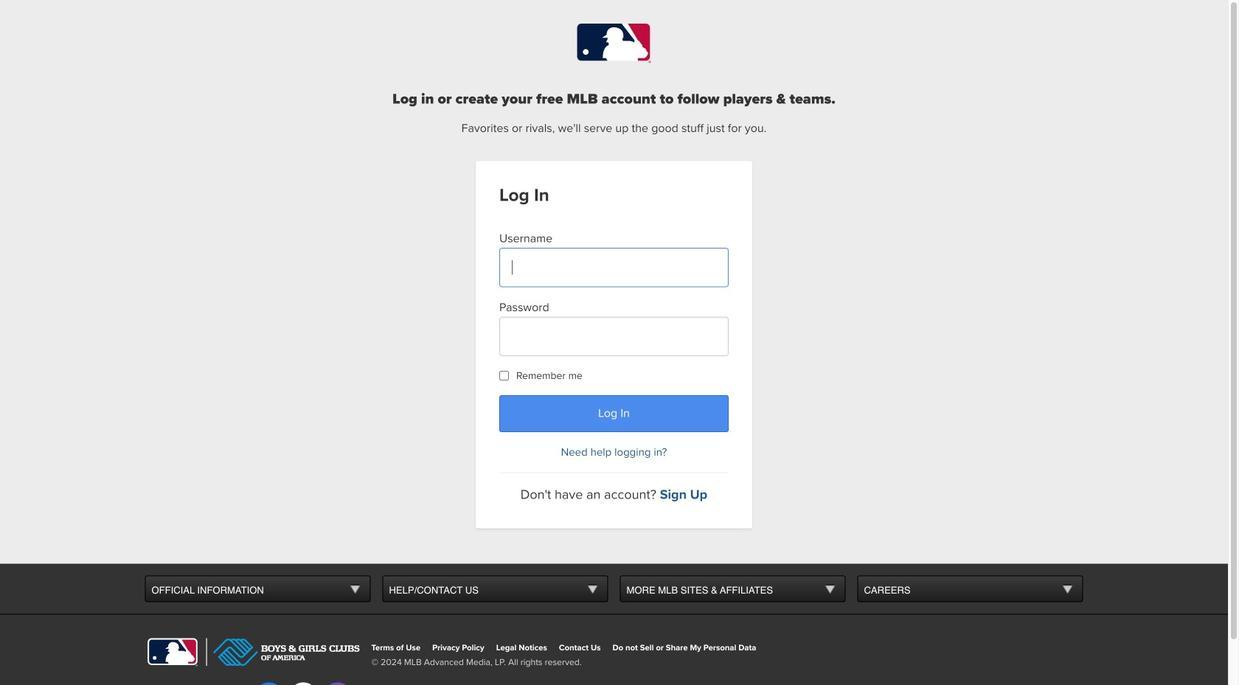 Task type: locate. For each thing, give the bounding box(es) containing it.
mlb logo image
[[577, 24, 651, 63]]

None checkbox
[[500, 371, 509, 381]]

None password field
[[500, 317, 729, 356]]

None submit
[[500, 395, 729, 432]]

boys and girls club of america image
[[206, 639, 360, 666]]

mlb.com image
[[145, 639, 200, 667]]

None text field
[[500, 248, 729, 287]]



Task type: vqa. For each thing, say whether or not it's contained in the screenshot.
submit
yes



